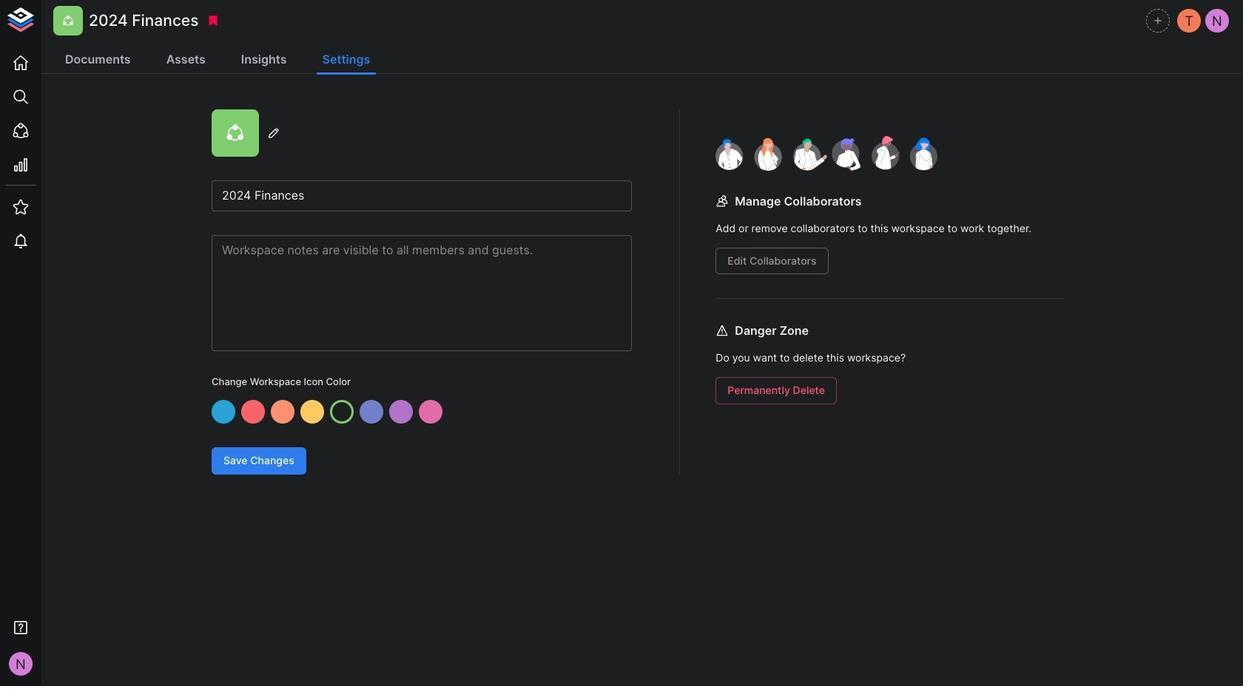 Task type: vqa. For each thing, say whether or not it's contained in the screenshot.
Edit
no



Task type: describe. For each thing, give the bounding box(es) containing it.
remove bookmark image
[[207, 14, 220, 27]]

Workspace notes are visible to all members and guests. text field
[[212, 235, 632, 351]]

Workspace Name text field
[[212, 181, 632, 212]]



